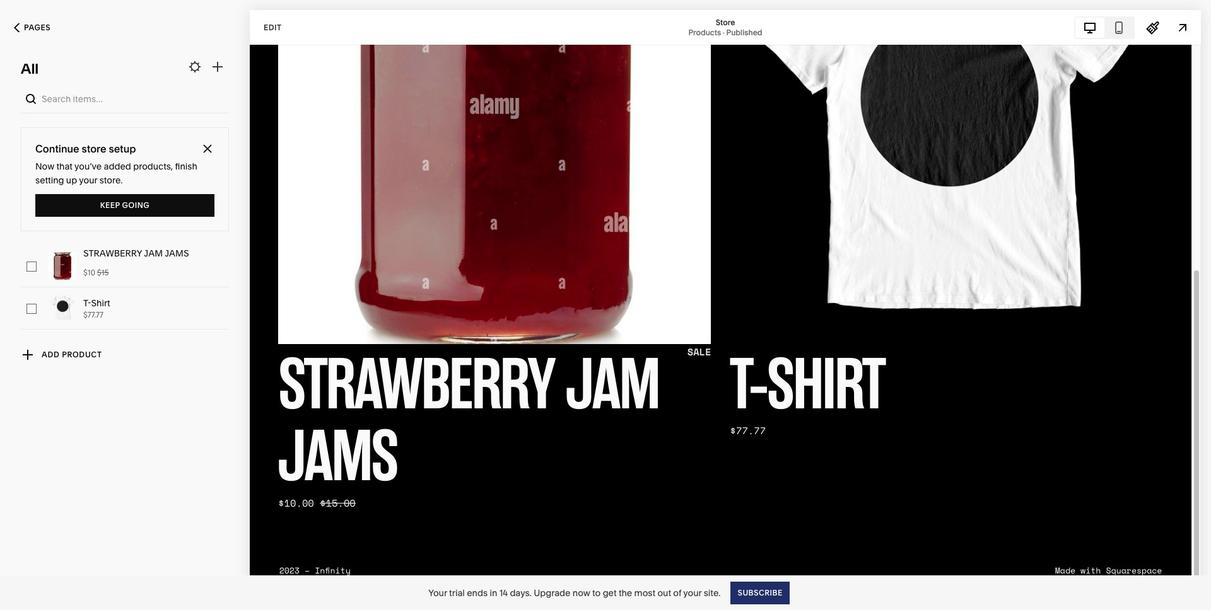 Task type: describe. For each thing, give the bounding box(es) containing it.
in
[[490, 588, 497, 599]]

strawberry jam jams
[[83, 248, 189, 259]]

site.
[[704, 588, 721, 599]]

row group containing strawberry jam jams
[[0, 245, 250, 372]]

keep going button
[[35, 194, 215, 217]]

product
[[62, 350, 102, 360]]

store.
[[99, 175, 123, 186]]

your inside now that you've added products, finish setting up your store.
[[79, 175, 97, 186]]

t-shirt $77.77
[[83, 298, 110, 320]]

added
[[104, 161, 131, 172]]

store products · published
[[689, 17, 763, 37]]

store
[[716, 17, 735, 27]]

subscribe button
[[731, 582, 790, 605]]

pages button
[[0, 14, 64, 42]]

of
[[674, 588, 682, 599]]

now
[[35, 161, 54, 172]]

out
[[658, 588, 671, 599]]

now
[[573, 588, 590, 599]]

14
[[500, 588, 508, 599]]

ends
[[467, 588, 488, 599]]

t-
[[83, 298, 91, 309]]

setup
[[109, 143, 136, 155]]

store
[[82, 143, 106, 155]]

now that you've added products, finish setting up your store.
[[35, 161, 197, 186]]

keep
[[100, 201, 120, 210]]

·
[[723, 27, 725, 37]]

strawberry
[[83, 248, 142, 259]]

days.
[[510, 588, 532, 599]]

your trial ends in 14 days. upgrade now to get the most out of your site.
[[429, 588, 721, 599]]

edit
[[264, 22, 282, 32]]



Task type: vqa. For each thing, say whether or not it's contained in the screenshot.
the up
yes



Task type: locate. For each thing, give the bounding box(es) containing it.
edit button
[[256, 16, 290, 39]]

add
[[42, 350, 60, 360]]

continue store setup
[[35, 143, 136, 155]]

$10 $15
[[83, 268, 109, 278]]

0 vertical spatial your
[[79, 175, 97, 186]]

pages
[[24, 23, 51, 32]]

you've
[[74, 161, 102, 172]]

add product button
[[14, 344, 112, 367]]

$77.77
[[83, 310, 103, 320]]

most
[[635, 588, 656, 599]]

continue
[[35, 143, 79, 155]]

1 horizontal spatial your
[[684, 588, 702, 599]]

jams
[[165, 248, 189, 259]]

your down you've
[[79, 175, 97, 186]]

finish
[[175, 161, 197, 172]]

trial
[[449, 588, 465, 599]]

all
[[21, 61, 39, 78]]

your
[[79, 175, 97, 186], [684, 588, 702, 599]]

0 horizontal spatial your
[[79, 175, 97, 186]]

the
[[619, 588, 632, 599]]

$10
[[83, 268, 95, 278]]

that
[[56, 161, 73, 172]]

up
[[66, 175, 77, 186]]

your right of
[[684, 588, 702, 599]]

products
[[689, 27, 721, 37]]

subscribe
[[738, 588, 783, 598]]

keep going
[[100, 201, 150, 210]]

to
[[593, 588, 601, 599]]

your
[[429, 588, 447, 599]]

shirt
[[91, 298, 110, 309]]

setting
[[35, 175, 64, 186]]

products,
[[133, 161, 173, 172]]

going
[[122, 201, 150, 210]]

jam
[[144, 248, 163, 259]]

$15
[[97, 268, 109, 278]]

get
[[603, 588, 617, 599]]

1 vertical spatial your
[[684, 588, 702, 599]]

add product
[[42, 350, 102, 360]]

published
[[727, 27, 763, 37]]

upgrade
[[534, 588, 571, 599]]

Search items… text field
[[42, 85, 226, 113]]

row group
[[0, 245, 250, 372]]

tab list
[[1076, 17, 1134, 38]]



